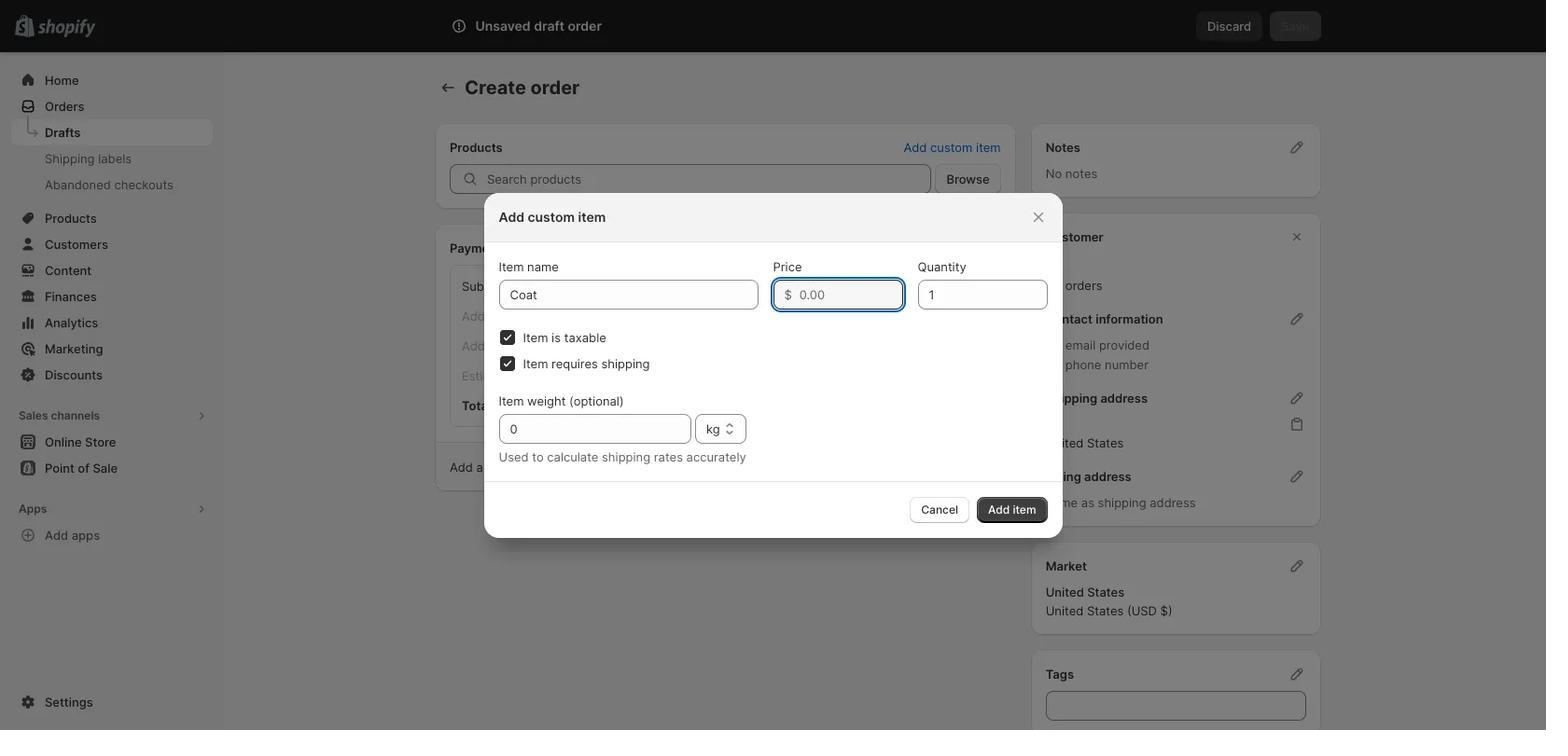 Task type: describe. For each thing, give the bounding box(es) containing it.
Quantity number field
[[918, 280, 1020, 309]]

settings
[[45, 695, 93, 710]]

united states
[[1046, 436, 1124, 451]]

orders
[[45, 99, 84, 114]]

total
[[462, 399, 491, 413]]

sales channels
[[19, 409, 100, 423]]

information
[[1096, 312, 1163, 327]]

4 no from the top
[[1046, 357, 1062, 372]]

(optional)
[[569, 393, 624, 408]]

settings link
[[11, 690, 213, 716]]

cancel button
[[910, 497, 970, 523]]

add inside add item button
[[988, 503, 1010, 517]]

customer
[[1046, 230, 1104, 245]]

sales
[[19, 409, 48, 423]]

no for no notes
[[1046, 166, 1062, 181]]

item is taxable
[[523, 330, 606, 345]]

shipping for same as shipping address
[[1098, 496, 1147, 511]]

phone
[[1066, 357, 1102, 372]]

add custom item dialog
[[0, 193, 1547, 538]]

and
[[634, 460, 655, 475]]

0 vertical spatial order
[[568, 18, 602, 34]]

price
[[773, 259, 802, 274]]

unsaved draft order
[[476, 18, 602, 34]]

address for shipping address
[[1101, 391, 1148, 406]]

united for united states
[[1046, 436, 1084, 451]]

quantity
[[918, 259, 967, 274]]

2 vertical spatial address
[[1150, 496, 1196, 511]]

1 vertical spatial item
[[578, 209, 606, 224]]

no notes
[[1046, 166, 1098, 181]]

item name
[[499, 259, 559, 274]]

tags
[[1046, 667, 1074, 682]]

Item weight (optional) number field
[[499, 414, 664, 444]]

same as shipping address
[[1046, 496, 1196, 511]]

total
[[605, 460, 630, 475]]

add item button
[[977, 497, 1048, 523]]

search
[[526, 19, 566, 34]]

shipping address
[[1046, 391, 1148, 406]]

payment
[[689, 460, 739, 475]]

apps
[[72, 528, 100, 543]]

2 $0.00 from the top
[[956, 309, 989, 324]]

apps
[[19, 502, 47, 516]]

3 united from the top
[[1046, 604, 1084, 619]]

calculate inside add custom item 'dialog'
[[547, 449, 599, 464]]

taxable
[[564, 330, 606, 345]]

is
[[552, 330, 561, 345]]

browse
[[947, 172, 990, 187]]

abandoned
[[45, 177, 111, 192]]

1 vertical spatial shipping
[[602, 449, 651, 464]]

product
[[487, 460, 532, 475]]

add inside add custom item button
[[904, 140, 927, 155]]

products
[[450, 140, 503, 155]]

item for item is taxable
[[523, 330, 548, 345]]

view
[[659, 460, 685, 475]]

add inside "add apps" button
[[45, 528, 68, 543]]

discard link
[[1196, 11, 1263, 41]]

united for united states united states (usd $)
[[1046, 585, 1084, 600]]

rates
[[654, 449, 683, 464]]

add a product to calculate total and view payment options.
[[450, 460, 788, 475]]

subtotal
[[462, 279, 510, 294]]

discounts
[[45, 368, 103, 383]]

item weight (optional)
[[499, 393, 624, 408]]

cancel
[[921, 503, 958, 517]]

drafts link
[[11, 119, 213, 146]]

notes
[[1066, 166, 1098, 181]]

add apps
[[45, 528, 100, 543]]

add apps button
[[11, 523, 213, 549]]

—
[[629, 309, 642, 324]]

home link
[[11, 67, 213, 93]]

search button
[[496, 11, 1037, 41]]

2 vertical spatial states
[[1087, 604, 1124, 619]]

not calculated
[[629, 369, 713, 384]]

states for united states
[[1087, 436, 1124, 451]]

requires
[[552, 356, 598, 371]]

abandoned checkouts link
[[11, 172, 213, 198]]

no for no orders
[[1046, 278, 1062, 293]]

no for no email provided no phone number
[[1046, 338, 1062, 353]]



Task type: locate. For each thing, give the bounding box(es) containing it.
$
[[784, 287, 792, 302]]

shipping left rates
[[602, 449, 651, 464]]

add custom item button
[[893, 134, 1012, 161]]

used
[[499, 449, 529, 464]]

1 horizontal spatial shipping
[[1046, 391, 1098, 406]]

Price text field
[[800, 280, 903, 309]]

shipping for shipping labels
[[45, 151, 95, 166]]

no email provided no phone number
[[1046, 338, 1150, 372]]

add custom item up name
[[499, 209, 606, 224]]

0 vertical spatial $0.00
[[956, 279, 989, 294]]

item requires shipping
[[523, 356, 650, 371]]

2 vertical spatial united
[[1046, 604, 1084, 619]]

$)
[[1161, 604, 1173, 619]]

item left name
[[499, 259, 524, 274]]

market
[[1046, 559, 1087, 574]]

0 vertical spatial states
[[1087, 436, 1124, 451]]

address right as
[[1150, 496, 1196, 511]]

shipping for item requires shipping
[[602, 356, 650, 371]]

shipping
[[602, 356, 650, 371], [602, 449, 651, 464], [1098, 496, 1147, 511]]

apps button
[[11, 497, 213, 523]]

calculate
[[547, 449, 599, 464], [550, 460, 601, 475]]

item left the same
[[1013, 503, 1036, 517]]

same
[[1046, 496, 1078, 511]]

1 vertical spatial $0.00
[[956, 309, 989, 324]]

sales channels button
[[11, 403, 213, 429]]

shipping down drafts
[[45, 151, 95, 166]]

number
[[1105, 357, 1149, 372]]

item up weight
[[523, 356, 548, 371]]

unsaved
[[476, 18, 531, 34]]

1 no from the top
[[1046, 166, 1062, 181]]

item up browse button
[[976, 140, 1001, 155]]

channels
[[51, 409, 100, 423]]

add item
[[988, 503, 1036, 517]]

no orders
[[1046, 278, 1103, 293]]

order right create
[[531, 77, 580, 99]]

shipping labels link
[[11, 146, 213, 172]]

draft
[[534, 18, 565, 34]]

item up item name text box
[[578, 209, 606, 224]]

no left phone
[[1046, 357, 1062, 372]]

accurately
[[687, 449, 746, 464]]

0 horizontal spatial add custom item
[[499, 209, 606, 224]]

no left email
[[1046, 338, 1062, 353]]

1 vertical spatial address
[[1085, 469, 1132, 484]]

not
[[629, 369, 650, 384]]

2 vertical spatial item
[[1013, 503, 1036, 517]]

a
[[477, 460, 483, 475]]

create
[[465, 77, 526, 99]]

1 vertical spatial states
[[1088, 585, 1125, 600]]

2 united from the top
[[1046, 585, 1084, 600]]

address for billing address
[[1085, 469, 1132, 484]]

3 no from the top
[[1046, 338, 1062, 353]]

options.
[[742, 460, 788, 475]]

0 horizontal spatial item
[[578, 209, 606, 224]]

custom inside button
[[931, 140, 973, 155]]

contact information
[[1046, 312, 1163, 327]]

1 united from the top
[[1046, 436, 1084, 451]]

shipping for shipping address
[[1046, 391, 1098, 406]]

discounts link
[[11, 362, 213, 388]]

orders
[[1066, 278, 1103, 293]]

billing
[[1046, 469, 1082, 484]]

states left (usd
[[1087, 604, 1124, 619]]

custom up name
[[528, 209, 575, 224]]

discard
[[1208, 19, 1252, 34]]

2 vertical spatial shipping
[[1098, 496, 1147, 511]]

item for item requires shipping
[[523, 356, 548, 371]]

states up billing address
[[1087, 436, 1124, 451]]

home
[[45, 73, 79, 88]]

states down same as shipping address
[[1088, 585, 1125, 600]]

shipping down phone
[[1046, 391, 1098, 406]]

browse button
[[936, 164, 1001, 194]]

0 vertical spatial shipping
[[45, 151, 95, 166]]

0 vertical spatial address
[[1101, 391, 1148, 406]]

states for united states united states (usd $)
[[1088, 585, 1125, 600]]

item left is
[[523, 330, 548, 345]]

no left the orders
[[1046, 278, 1062, 293]]

labels
[[98, 151, 132, 166]]

item
[[976, 140, 1001, 155], [578, 209, 606, 224], [1013, 503, 1036, 517]]

0 vertical spatial add custom item
[[904, 140, 1001, 155]]

to inside 'dialog'
[[532, 449, 544, 464]]

united
[[1046, 436, 1084, 451], [1046, 585, 1084, 600], [1046, 604, 1084, 619]]

item for item name
[[499, 259, 524, 274]]

Item name text field
[[499, 280, 758, 309]]

abandoned checkouts
[[45, 177, 173, 192]]

address
[[1101, 391, 1148, 406], [1085, 469, 1132, 484], [1150, 496, 1196, 511]]

united states united states (usd $)
[[1046, 585, 1173, 619]]

item for item weight (optional)
[[499, 393, 524, 408]]

1 vertical spatial custom
[[528, 209, 575, 224]]

provided
[[1099, 338, 1150, 353]]

orders link
[[11, 93, 213, 119]]

shipping labels
[[45, 151, 132, 166]]

weight
[[527, 393, 566, 408]]

payment
[[450, 241, 501, 256]]

1 horizontal spatial custom
[[931, 140, 973, 155]]

2 no from the top
[[1046, 278, 1062, 293]]

1 vertical spatial united
[[1046, 585, 1084, 600]]

0 horizontal spatial shipping
[[45, 151, 95, 166]]

1 vertical spatial add custom item
[[499, 209, 606, 224]]

no left notes
[[1046, 166, 1062, 181]]

as
[[1082, 496, 1095, 511]]

to
[[532, 449, 544, 464], [535, 460, 547, 475]]

create order
[[465, 77, 580, 99]]

1 vertical spatial shipping
[[1046, 391, 1098, 406]]

(usd
[[1127, 604, 1157, 619]]

1 $0.00 from the top
[[956, 279, 989, 294]]

add custom item up browse button
[[904, 140, 1001, 155]]

0 vertical spatial custom
[[931, 140, 973, 155]]

address up same as shipping address
[[1085, 469, 1132, 484]]

item right total
[[499, 393, 524, 408]]

0 horizontal spatial custom
[[528, 209, 575, 224]]

email
[[1066, 338, 1096, 353]]

1 vertical spatial order
[[531, 77, 580, 99]]

shipping
[[45, 151, 95, 166], [1046, 391, 1098, 406]]

name
[[527, 259, 559, 274]]

shipping up '(optional)'
[[602, 356, 650, 371]]

item inside add custom item button
[[976, 140, 1001, 155]]

2 horizontal spatial item
[[1013, 503, 1036, 517]]

shipping right as
[[1098, 496, 1147, 511]]

item
[[499, 259, 524, 274], [523, 330, 548, 345], [523, 356, 548, 371], [499, 393, 524, 408]]

0 vertical spatial shipping
[[602, 356, 650, 371]]

used to calculate shipping rates accurately
[[499, 449, 746, 464]]

order
[[568, 18, 602, 34], [531, 77, 580, 99]]

drafts
[[45, 125, 81, 140]]

states
[[1087, 436, 1124, 451], [1088, 585, 1125, 600], [1087, 604, 1124, 619]]

no
[[1046, 166, 1062, 181], [1046, 278, 1062, 293], [1046, 338, 1062, 353], [1046, 357, 1062, 372]]

billing address
[[1046, 469, 1132, 484]]

address down number
[[1101, 391, 1148, 406]]

add custom item inside 'dialog'
[[499, 209, 606, 224]]

calculated
[[654, 369, 713, 384]]

0 vertical spatial united
[[1046, 436, 1084, 451]]

custom up browse button
[[931, 140, 973, 155]]

custom inside 'dialog'
[[528, 209, 575, 224]]

notes
[[1046, 140, 1081, 155]]

checkouts
[[114, 177, 173, 192]]

shopify image
[[38, 19, 95, 38]]

1 horizontal spatial add custom item
[[904, 140, 1001, 155]]

contact
[[1046, 312, 1093, 327]]

$0.00
[[956, 279, 989, 294], [956, 309, 989, 324]]

1 horizontal spatial item
[[976, 140, 1001, 155]]

item inside add item button
[[1013, 503, 1036, 517]]

add custom item inside button
[[904, 140, 1001, 155]]

order right draft
[[568, 18, 602, 34]]

0 vertical spatial item
[[976, 140, 1001, 155]]

custom
[[931, 140, 973, 155], [528, 209, 575, 224]]



Task type: vqa. For each thing, say whether or not it's contained in the screenshot.
tab list
no



